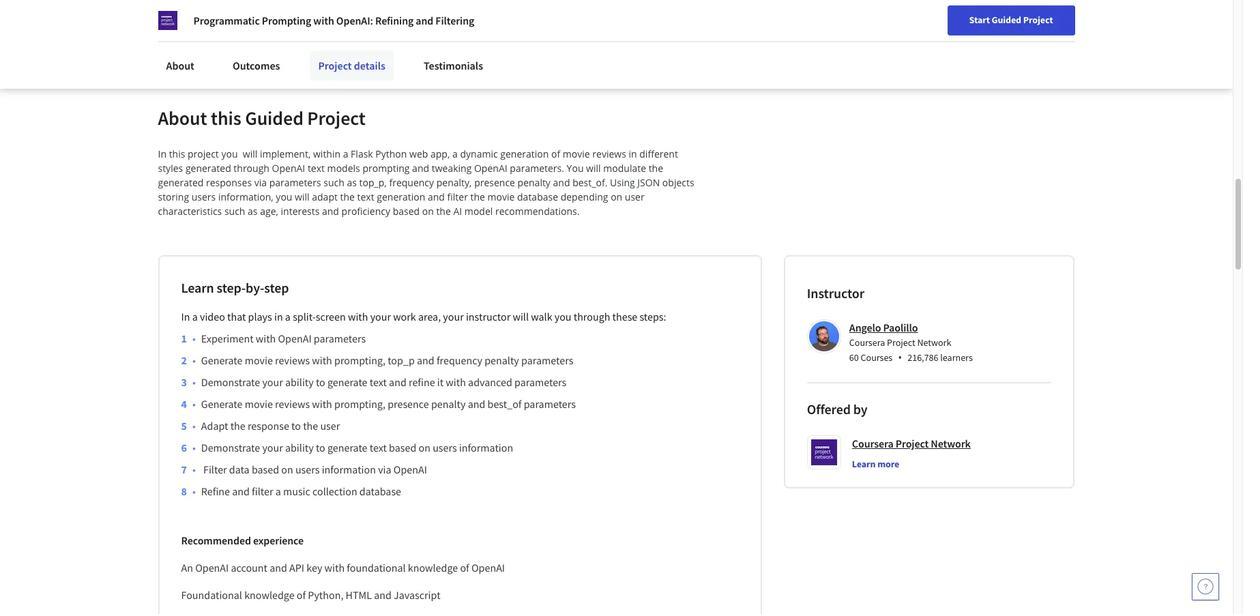 Task type: describe. For each thing, give the bounding box(es) containing it.
angelo paolillo coursera project network 60 courses • 216,786 learners
[[850, 321, 973, 365]]

and up refine
[[417, 354, 435, 367]]

generate for based
[[328, 441, 368, 455]]

0 horizontal spatial knowledge
[[245, 588, 295, 602]]

start
[[970, 14, 991, 26]]

penalty,
[[437, 176, 472, 189]]

• for • generate movie reviews with prompting, top_p and frequency penalty parameters
[[193, 354, 196, 367]]

the right adapt
[[340, 190, 355, 203]]

different
[[640, 147, 679, 160]]

latest
[[300, 32, 325, 46]]

refining
[[375, 14, 414, 27]]

parameters.
[[510, 162, 565, 175]]

2 vertical spatial users
[[296, 463, 320, 477]]

network inside the 'coursera project network' link
[[932, 437, 971, 451]]

experiment
[[201, 332, 254, 345]]

instructor
[[466, 310, 511, 324]]

dynamic
[[460, 147, 498, 160]]

• refine and filter a music collection database
[[193, 485, 401, 498]]

python
[[376, 147, 407, 160]]

• generate movie reviews with prompting, top_p and frequency penalty parameters
[[193, 354, 574, 367]]

guided inside start guided project button
[[992, 14, 1022, 26]]

javascript
[[394, 588, 441, 602]]

characteristics
[[158, 205, 222, 218]]

and down data
[[232, 485, 250, 498]]

on left ai
[[422, 205, 434, 218]]

the up model at the top left
[[471, 190, 485, 203]]

about this guided project
[[158, 106, 366, 130]]

text down • generate movie reviews with prompting, top_p and frequency penalty parameters
[[370, 375, 387, 389]]

programmatic prompting with openai: refining and filtering
[[194, 14, 475, 27]]

your down the "response"
[[262, 441, 283, 455]]

collection
[[313, 485, 358, 498]]

1 vertical spatial of
[[460, 561, 470, 575]]

• for • demonstrate your ability to generate text and refine it with advanced parameters
[[193, 375, 196, 389]]

text down • generate movie reviews with prompting, presence penalty and best_of parameters
[[370, 441, 387, 455]]

2 vertical spatial of
[[297, 588, 306, 602]]

a left video
[[192, 310, 198, 324]]

the down 'prompting'
[[282, 32, 298, 46]]

response
[[248, 419, 289, 433]]

parameters down walk at the bottom left of page
[[522, 354, 574, 367]]

1 vertical spatial experience
[[253, 534, 304, 548]]

testimonials link
[[416, 51, 492, 81]]

text down within
[[308, 162, 325, 175]]

real-
[[333, 10, 353, 24]]

best_of.
[[573, 176, 608, 189]]

it
[[438, 375, 444, 389]]

hands-
[[200, 10, 232, 24]]

these
[[613, 310, 638, 324]]

video
[[200, 310, 225, 324]]

0 horizontal spatial in
[[274, 310, 283, 324]]

adapt
[[312, 190, 338, 203]]

step
[[264, 279, 289, 296]]

gain
[[177, 10, 198, 24]]

filtering
[[436, 14, 475, 27]]

in this project you  will implement, within a flask python web app, a dynamic generation of movie reviews in different styles generated through openai text models prompting and tweaking openai parameters. you will modulate the generated responses via parameters such as top_p, frequency penalty, presence penalty and best_of. using json objects storing users information, you will adapt the text generation and filter the movie database depending on user characteristics such as age, interests and proficiency based on the ai model recommendations.
[[158, 147, 697, 218]]

confidence
[[203, 32, 253, 46]]

ability for and
[[285, 375, 314, 389]]

model
[[465, 205, 493, 218]]

1 vertical spatial penalty
[[485, 354, 519, 367]]

filter
[[203, 463, 227, 477]]

this for about
[[211, 106, 241, 130]]

by-
[[246, 279, 264, 296]]

based inside in this project you  will implement, within a flask python web app, a dynamic generation of movie reviews in different styles generated through openai text models prompting and tweaking openai parameters. you will modulate the generated responses via parameters such as top_p, frequency penalty, presence penalty and best_of. using json objects storing users information, you will adapt the text generation and filter the movie database depending on user characteristics such as age, interests and proficiency based on the ai model recommendations.
[[393, 205, 420, 218]]

0 vertical spatial information
[[459, 441, 514, 455]]

foundational knowledge of python, html and javascript
[[181, 588, 441, 602]]

with up latest
[[314, 14, 334, 27]]

ai
[[454, 205, 462, 218]]

1 horizontal spatial you
[[276, 190, 293, 203]]

start guided project
[[970, 14, 1054, 26]]

with up the • demonstrate your ability to generate text based on users information on the left bottom of the page
[[312, 397, 332, 411]]

top_p,
[[359, 176, 387, 189]]

generate for generate movie reviews with prompting, top_p and frequency penalty parameters
[[201, 354, 243, 367]]

• for • experiment with openai parameters
[[193, 332, 196, 345]]

that
[[227, 310, 246, 324]]

1 vertical spatial generated
[[158, 176, 204, 189]]

a left split-
[[285, 310, 291, 324]]

walk
[[531, 310, 553, 324]]

proficiency
[[342, 205, 391, 218]]

movie up • adapt the response to the user
[[245, 397, 273, 411]]

0 horizontal spatial as
[[248, 205, 258, 218]]

tasks
[[399, 10, 422, 24]]

movie up model at the top left
[[488, 190, 515, 203]]

python,
[[308, 588, 344, 602]]

an
[[181, 561, 193, 575]]

1 vertical spatial to
[[292, 419, 301, 433]]

testimonials
[[424, 59, 483, 72]]

key
[[307, 561, 323, 575]]

the left ai
[[437, 205, 451, 218]]

foundational
[[181, 588, 242, 602]]

2 vertical spatial based
[[252, 463, 279, 477]]

a up models on the top left
[[343, 147, 349, 160]]

0 horizontal spatial user
[[320, 419, 340, 433]]

will up interests
[[295, 190, 310, 203]]

gain hands-on experience solving real-world job tasks
[[177, 10, 422, 24]]

in a video that plays in a split-screen with your work area, your instructor will walk you through these steps:
[[181, 310, 667, 324]]

english
[[972, 15, 1005, 29]]

0 horizontal spatial such
[[225, 205, 245, 218]]

parameters up best_of on the bottom left of page
[[515, 375, 567, 389]]

coursera project network
[[853, 437, 971, 451]]

tools
[[327, 32, 350, 46]]

learners
[[941, 352, 973, 364]]

project up within
[[307, 106, 366, 130]]

and right html
[[374, 588, 392, 602]]

a left music
[[276, 485, 281, 498]]

coursera project network image
[[158, 11, 177, 30]]

screen
[[316, 310, 346, 324]]

interests
[[281, 205, 320, 218]]

on down "using"
[[611, 190, 623, 203]]

and down "top_p"
[[389, 375, 407, 389]]

movie down • experiment with openai parameters
[[245, 354, 273, 367]]

by
[[854, 401, 868, 418]]

information,
[[218, 190, 274, 203]]

• filter data based on users information via openai
[[193, 463, 427, 477]]

the right the adapt
[[231, 419, 246, 433]]

learn more
[[853, 458, 900, 470]]

plays
[[248, 310, 272, 324]]

1 horizontal spatial via
[[378, 463, 392, 477]]

project details link
[[310, 51, 394, 81]]

technologies
[[372, 32, 430, 46]]

on down • generate movie reviews with prompting, presence penalty and best_of parameters
[[419, 441, 431, 455]]

outcomes link
[[225, 51, 288, 81]]

data
[[229, 463, 250, 477]]

• for • adapt the response to the user
[[193, 419, 196, 433]]

users inside in this project you  will implement, within a flask python web app, a dynamic generation of movie reviews in different styles generated through openai text models prompting and tweaking openai parameters. you will modulate the generated responses via parameters such as top_p, frequency penalty, presence penalty and best_of. using json objects storing users information, you will adapt the text generation and filter the movie database depending on user characteristics such as age, interests and proficiency based on the ai model recommendations.
[[192, 190, 216, 203]]

objects
[[663, 176, 695, 189]]

angelo paolillo link
[[850, 321, 919, 334]]

1 vertical spatial coursera
[[853, 437, 894, 451]]

1 vertical spatial guided
[[245, 106, 304, 130]]

• inside the angelo paolillo coursera project network 60 courses • 216,786 learners
[[899, 350, 903, 365]]

• adapt the response to the user
[[193, 419, 340, 433]]

ability for based
[[285, 441, 314, 455]]

1 vertical spatial filter
[[252, 485, 273, 498]]

build
[[177, 32, 201, 46]]

refine
[[409, 375, 435, 389]]

will up best_of.
[[587, 162, 601, 175]]

1 horizontal spatial such
[[324, 176, 345, 189]]

on up music
[[281, 463, 293, 477]]

learn for learn more
[[853, 458, 876, 470]]

on up the confidence
[[232, 10, 244, 24]]

your right area,
[[443, 310, 464, 324]]

and up the technologies
[[416, 14, 434, 27]]

english button
[[947, 0, 1030, 44]]

60
[[850, 352, 859, 364]]

user inside in this project you  will implement, within a flask python web app, a dynamic generation of movie reviews in different styles generated through openai text models prompting and tweaking openai parameters. you will modulate the generated responses via parameters such as top_p, frequency penalty, presence penalty and best_of. using json objects storing users information, you will adapt the text generation and filter the movie database depending on user characteristics such as age, interests and proficiency based on the ai model recommendations.
[[625, 190, 645, 203]]

project details
[[318, 59, 386, 72]]

coursera inside the angelo paolillo coursera project network 60 courses • 216,786 learners
[[850, 337, 886, 349]]

and down openai: at top left
[[352, 32, 370, 46]]

2 vertical spatial you
[[555, 310, 572, 324]]

solving
[[298, 10, 330, 24]]

frequency inside in this project you  will implement, within a flask python web app, a dynamic generation of movie reviews in different styles generated through openai text models prompting and tweaking openai parameters. you will modulate the generated responses via parameters such as top_p, frequency penalty, presence penalty and best_of. using json objects storing users information, you will adapt the text generation and filter the movie database depending on user characteristics such as age, interests and proficiency based on the ai model recommendations.
[[389, 176, 434, 189]]

and left api
[[270, 561, 287, 575]]

text up proficiency
[[357, 190, 375, 203]]

using
[[256, 32, 280, 46]]

0 vertical spatial experience
[[246, 10, 296, 24]]

about for about this guided project
[[158, 106, 207, 130]]

help center image
[[1198, 579, 1215, 595]]

angelo paolillo image
[[810, 322, 840, 352]]

start guided project button
[[948, 5, 1076, 36]]

• for • demonstrate your ability to generate text based on users information
[[193, 441, 196, 455]]

filter inside in this project you  will implement, within a flask python web app, a dynamic generation of movie reviews in different styles generated through openai text models prompting and tweaking openai parameters. you will modulate the generated responses via parameters such as top_p, frequency penalty, presence penalty and best_of. using json objects storing users information, you will adapt the text generation and filter the movie database depending on user characteristics such as age, interests and proficiency based on the ai model recommendations.
[[448, 190, 468, 203]]

in inside in this project you  will implement, within a flask python web app, a dynamic generation of movie reviews in different styles generated through openai text models prompting and tweaking openai parameters. you will modulate the generated responses via parameters such as top_p, frequency penalty, presence penalty and best_of. using json objects storing users information, you will adapt the text generation and filter the movie database depending on user characteristics such as age, interests and proficiency based on the ai model recommendations.
[[629, 147, 637, 160]]

courses
[[861, 352, 893, 364]]

movie up you
[[563, 147, 590, 160]]



Task type: vqa. For each thing, say whether or not it's contained in the screenshot.
the left also
no



Task type: locate. For each thing, give the bounding box(es) containing it.
openai
[[272, 162, 305, 175], [474, 162, 508, 175], [278, 332, 312, 345], [394, 463, 427, 477], [195, 561, 229, 575], [472, 561, 505, 575]]

and down you
[[553, 176, 570, 189]]

0 horizontal spatial presence
[[388, 397, 429, 411]]

penalty down parameters.
[[518, 176, 551, 189]]

0 horizontal spatial users
[[192, 190, 216, 203]]

account
[[231, 561, 268, 575]]

0 vertical spatial of
[[552, 147, 561, 160]]

offered
[[808, 401, 851, 418]]

app,
[[431, 147, 450, 160]]

area,
[[418, 310, 441, 324]]

1 vertical spatial users
[[433, 441, 457, 455]]

information down best_of on the bottom left of page
[[459, 441, 514, 455]]

to for and
[[316, 375, 326, 389]]

generate for generate movie reviews with prompting, presence penalty and best_of parameters
[[201, 397, 243, 411]]

with down plays
[[256, 332, 276, 345]]

1 vertical spatial information
[[322, 463, 376, 477]]

parameters down screen
[[314, 332, 366, 345]]

1 horizontal spatial in
[[629, 147, 637, 160]]

in for about this guided project
[[158, 147, 167, 160]]

presence down dynamic
[[475, 176, 515, 189]]

2 horizontal spatial you
[[555, 310, 572, 324]]

json
[[638, 176, 660, 189]]

you right project
[[221, 147, 238, 160]]

the right the "response"
[[303, 419, 318, 433]]

2 ability from the top
[[285, 441, 314, 455]]

based
[[393, 205, 420, 218], [389, 441, 417, 455], [252, 463, 279, 477]]

1 vertical spatial knowledge
[[245, 588, 295, 602]]

filter up ai
[[448, 190, 468, 203]]

1 vertical spatial user
[[320, 419, 340, 433]]

and down web
[[412, 162, 430, 175]]

age,
[[260, 205, 279, 218]]

0 vertical spatial penalty
[[518, 176, 551, 189]]

1 horizontal spatial of
[[460, 561, 470, 575]]

1 horizontal spatial information
[[459, 441, 514, 455]]

prompting, for top_p
[[335, 354, 386, 367]]

best_of
[[488, 397, 522, 411]]

1 vertical spatial database
[[360, 485, 401, 498]]

via inside in this project you  will implement, within a flask python web app, a dynamic generation of movie reviews in different styles generated through openai text models prompting and tweaking openai parameters. you will modulate the generated responses via parameters such as top_p, frequency penalty, presence penalty and best_of. using json objects storing users information, you will adapt the text generation and filter the movie database depending on user characteristics such as age, interests and proficiency based on the ai model recommendations.
[[254, 176, 267, 189]]

learn more button
[[853, 457, 900, 471]]

demonstrate for demonstrate your ability to generate text and refine it with advanced parameters
[[201, 375, 260, 389]]

project right english
[[1024, 14, 1054, 26]]

you up age,
[[276, 190, 293, 203]]

presence
[[475, 176, 515, 189], [388, 397, 429, 411]]

0 vertical spatial users
[[192, 190, 216, 203]]

1 vertical spatial generation
[[377, 190, 426, 203]]

foundational
[[347, 561, 406, 575]]

about up project
[[158, 106, 207, 130]]

in for learn step-by-step
[[181, 310, 190, 324]]

will left implement, in the top of the page
[[243, 147, 258, 160]]

project inside the angelo paolillo coursera project network 60 courses • 216,786 learners
[[888, 337, 916, 349]]

adapt
[[201, 419, 228, 433]]

0 horizontal spatial via
[[254, 176, 267, 189]]

0 vertical spatial network
[[918, 337, 952, 349]]

0 vertical spatial ability
[[285, 375, 314, 389]]

generation down top_p,
[[377, 190, 426, 203]]

1 horizontal spatial as
[[347, 176, 357, 189]]

• for • filter data based on users information via openai
[[193, 463, 196, 477]]

1 horizontal spatial guided
[[992, 14, 1022, 26]]

0 horizontal spatial filter
[[252, 485, 273, 498]]

project inside "link"
[[318, 59, 352, 72]]

0 horizontal spatial frequency
[[389, 176, 434, 189]]

demonstrate for demonstrate your ability to generate text based on users information
[[201, 441, 260, 455]]

0 vertical spatial database
[[518, 190, 559, 203]]

modulate
[[604, 162, 647, 175]]

project inside button
[[1024, 14, 1054, 26]]

will left walk at the bottom left of page
[[513, 310, 529, 324]]

users down it
[[433, 441, 457, 455]]

1 horizontal spatial frequency
[[437, 354, 483, 367]]

0 horizontal spatial information
[[322, 463, 376, 477]]

your up the "response"
[[262, 375, 283, 389]]

experience up api
[[253, 534, 304, 548]]

about for about
[[166, 59, 195, 72]]

generated down project
[[186, 162, 231, 175]]

guided
[[992, 14, 1022, 26], [245, 106, 304, 130]]

• for • refine and filter a music collection database
[[193, 485, 196, 498]]

generate for and
[[328, 375, 368, 389]]

1 prompting, from the top
[[335, 354, 386, 367]]

coursera down angelo
[[850, 337, 886, 349]]

offered by
[[808, 401, 868, 418]]

0 vertical spatial generated
[[186, 162, 231, 175]]

1 vertical spatial through
[[574, 310, 611, 324]]

in right plays
[[274, 310, 283, 324]]

this up styles
[[169, 147, 185, 160]]

0 horizontal spatial you
[[221, 147, 238, 160]]

as down information,
[[248, 205, 258, 218]]

generate down • generate movie reviews with prompting, top_p and frequency penalty parameters
[[328, 375, 368, 389]]

recommended experience
[[181, 534, 304, 548]]

0 vertical spatial to
[[316, 375, 326, 389]]

2 vertical spatial reviews
[[275, 397, 310, 411]]

reviews up the "response"
[[275, 397, 310, 411]]

with right key
[[325, 561, 345, 575]]

0 horizontal spatial learn
[[181, 279, 214, 296]]

1 generate from the top
[[328, 375, 368, 389]]

1 vertical spatial learn
[[853, 458, 876, 470]]

•
[[193, 332, 196, 345], [899, 350, 903, 365], [193, 354, 196, 367], [193, 375, 196, 389], [193, 397, 196, 411], [193, 419, 196, 433], [193, 441, 196, 455], [193, 463, 196, 477], [193, 485, 196, 498]]

api
[[290, 561, 305, 575]]

to
[[316, 375, 326, 389], [292, 419, 301, 433], [316, 441, 326, 455]]

learn left more
[[853, 458, 876, 470]]

top_p
[[388, 354, 415, 367]]

learn inside button
[[853, 458, 876, 470]]

guided right start
[[992, 14, 1022, 26]]

1 vertical spatial you
[[276, 190, 293, 203]]

filter left music
[[252, 485, 273, 498]]

frequency down prompting
[[389, 176, 434, 189]]

1 horizontal spatial database
[[518, 190, 559, 203]]

1 horizontal spatial through
[[574, 310, 611, 324]]

1 horizontal spatial users
[[296, 463, 320, 477]]

1 horizontal spatial presence
[[475, 176, 515, 189]]

to down • experiment with openai parameters
[[316, 375, 326, 389]]

penalty down it
[[431, 397, 466, 411]]

learn step-by-step
[[181, 279, 289, 296]]

0 vertical spatial generate
[[201, 354, 243, 367]]

in
[[158, 147, 167, 160], [181, 310, 190, 324]]

of
[[552, 147, 561, 160], [460, 561, 470, 575], [297, 588, 306, 602]]

project
[[1024, 14, 1054, 26], [318, 59, 352, 72], [307, 106, 366, 130], [888, 337, 916, 349], [896, 437, 929, 451]]

through up responses
[[234, 162, 270, 175]]

0 vertical spatial this
[[211, 106, 241, 130]]

project up more
[[896, 437, 929, 451]]

2 horizontal spatial of
[[552, 147, 561, 160]]

database inside in this project you  will implement, within a flask python web app, a dynamic generation of movie reviews in different styles generated through openai text models prompting and tweaking openai parameters. you will modulate the generated responses via parameters such as top_p, frequency penalty, presence penalty and best_of. using json objects storing users information, you will adapt the text generation and filter the movie database depending on user characteristics such as age, interests and proficiency based on the ai model recommendations.
[[518, 190, 559, 203]]

presence inside in this project you  will implement, within a flask python web app, a dynamic generation of movie reviews in different styles generated through openai text models prompting and tweaking openai parameters. you will modulate the generated responses via parameters such as top_p, frequency penalty, presence penalty and best_of. using json objects storing users information, you will adapt the text generation and filter the movie database depending on user characteristics such as age, interests and proficiency based on the ai model recommendations.
[[475, 176, 515, 189]]

1 vertical spatial presence
[[388, 397, 429, 411]]

outcomes
[[233, 59, 280, 72]]

0 vertical spatial knowledge
[[408, 561, 458, 575]]

0 vertical spatial reviews
[[593, 147, 627, 160]]

learn
[[181, 279, 214, 296], [853, 458, 876, 470]]

using
[[610, 176, 635, 189]]

this inside in this project you  will implement, within a flask python web app, a dynamic generation of movie reviews in different styles generated through openai text models prompting and tweaking openai parameters. you will modulate the generated responses via parameters such as top_p, frequency penalty, presence penalty and best_of. using json objects storing users information, you will adapt the text generation and filter the movie database depending on user characteristics such as age, interests and proficiency based on the ai model recommendations.
[[169, 147, 185, 160]]

learn for learn step-by-step
[[181, 279, 214, 296]]

1 vertical spatial via
[[378, 463, 392, 477]]

a up tweaking
[[453, 147, 458, 160]]

storing
[[158, 190, 189, 203]]

1 vertical spatial about
[[158, 106, 207, 130]]

the down the different
[[649, 162, 664, 175]]

this
[[211, 106, 241, 130], [169, 147, 185, 160]]

1 horizontal spatial generation
[[501, 147, 549, 160]]

knowledge
[[408, 561, 458, 575], [245, 588, 295, 602]]

and down 'advanced' on the left bottom
[[468, 397, 486, 411]]

show notifications image
[[1049, 17, 1066, 33]]

0 vertical spatial guided
[[992, 14, 1022, 26]]

step-
[[217, 279, 246, 296]]

2 prompting, from the top
[[335, 397, 386, 411]]

styles
[[158, 162, 183, 175]]

1 vertical spatial frequency
[[437, 354, 483, 367]]

1 vertical spatial network
[[932, 437, 971, 451]]

flask
[[351, 147, 373, 160]]

0 vertical spatial you
[[221, 147, 238, 160]]

with
[[314, 14, 334, 27], [348, 310, 368, 324], [256, 332, 276, 345], [312, 354, 332, 367], [446, 375, 466, 389], [312, 397, 332, 411], [325, 561, 345, 575]]

2 horizontal spatial users
[[433, 441, 457, 455]]

and down adapt
[[322, 205, 339, 218]]

2 demonstrate from the top
[[201, 441, 260, 455]]

parameters right best_of on the bottom left of page
[[524, 397, 576, 411]]

0 vertical spatial in
[[158, 147, 167, 160]]

0 vertical spatial such
[[324, 176, 345, 189]]

experience up using
[[246, 10, 296, 24]]

about down "build"
[[166, 59, 195, 72]]

a
[[343, 147, 349, 160], [453, 147, 458, 160], [192, 310, 198, 324], [285, 310, 291, 324], [276, 485, 281, 498]]

reviews down • experiment with openai parameters
[[275, 354, 310, 367]]

penalty inside in this project you  will implement, within a flask python web app, a dynamic generation of movie reviews in different styles generated through openai text models prompting and tweaking openai parameters. you will modulate the generated responses via parameters such as top_p, frequency penalty, presence penalty and best_of. using json objects storing users information, you will adapt the text generation and filter the movie database depending on user characteristics such as age, interests and proficiency based on the ai model recommendations.
[[518, 176, 551, 189]]

coursera project network link
[[853, 436, 971, 452]]

this for in
[[169, 147, 185, 160]]

in left video
[[181, 310, 190, 324]]

in up modulate
[[629, 147, 637, 160]]

frequency up it
[[437, 354, 483, 367]]

reviews for generate movie reviews with prompting, top_p and frequency penalty parameters
[[275, 354, 310, 367]]

• demonstrate your ability to generate text based on users information
[[193, 441, 514, 455]]

movie
[[563, 147, 590, 160], [488, 190, 515, 203], [245, 354, 273, 367], [245, 397, 273, 411]]

1 vertical spatial ability
[[285, 441, 314, 455]]

through
[[234, 162, 270, 175], [574, 310, 611, 324]]

• demonstrate your ability to generate text and refine it with advanced parameters
[[193, 375, 567, 389]]

web
[[410, 147, 428, 160]]

1 vertical spatial this
[[169, 147, 185, 160]]

presence down refine
[[388, 397, 429, 411]]

about link
[[158, 51, 203, 81]]

you
[[567, 162, 584, 175]]

0 vertical spatial based
[[393, 205, 420, 218]]

0 vertical spatial presence
[[475, 176, 515, 189]]

1 vertical spatial based
[[389, 441, 417, 455]]

0 horizontal spatial database
[[360, 485, 401, 498]]

1 horizontal spatial filter
[[448, 190, 468, 203]]

0 vertical spatial via
[[254, 176, 267, 189]]

prompting, down • demonstrate your ability to generate text and refine it with advanced parameters
[[335, 397, 386, 411]]

reviews up modulate
[[593, 147, 627, 160]]

reviews inside in this project you  will implement, within a flask python web app, a dynamic generation of movie reviews in different styles generated through openai text models prompting and tweaking openai parameters. you will modulate the generated responses via parameters such as top_p, frequency penalty, presence penalty and best_of. using json objects storing users information, you will adapt the text generation and filter the movie database depending on user characteristics such as age, interests and proficiency based on the ai model recommendations.
[[593, 147, 627, 160]]

work
[[393, 310, 416, 324]]

recommendations.
[[496, 205, 580, 218]]

and down penalty, at the left of page
[[428, 190, 445, 203]]

your left work
[[370, 310, 391, 324]]

0 vertical spatial frequency
[[389, 176, 434, 189]]

parameters up interests
[[269, 176, 321, 189]]

such down information,
[[225, 205, 245, 218]]

build confidence using the latest tools and technologies
[[177, 32, 430, 46]]

to for based
[[316, 441, 326, 455]]

parameters inside in this project you  will implement, within a flask python web app, a dynamic generation of movie reviews in different styles generated through openai text models prompting and tweaking openai parameters. you will modulate the generated responses via parameters such as top_p, frequency penalty, presence penalty and best_of. using json objects storing users information, you will adapt the text generation and filter the movie database depending on user characteristics such as age, interests and proficiency based on the ai model recommendations.
[[269, 176, 321, 189]]

details
[[354, 59, 386, 72]]

project
[[188, 147, 219, 160]]

in
[[629, 147, 637, 160], [274, 310, 283, 324]]

• experiment with openai parameters
[[193, 332, 366, 345]]

generate up • filter data based on users information via openai
[[328, 441, 368, 455]]

None search field
[[195, 9, 522, 36]]

generate
[[201, 354, 243, 367], [201, 397, 243, 411]]

split-
[[293, 310, 316, 324]]

1 demonstrate from the top
[[201, 375, 260, 389]]

0 vertical spatial user
[[625, 190, 645, 203]]

user up the • demonstrate your ability to generate text based on users information on the left bottom of the page
[[320, 419, 340, 433]]

the
[[282, 32, 298, 46], [649, 162, 664, 175], [340, 190, 355, 203], [471, 190, 485, 203], [437, 205, 451, 218], [231, 419, 246, 433], [303, 419, 318, 433]]

you
[[221, 147, 238, 160], [276, 190, 293, 203], [555, 310, 572, 324]]

html
[[346, 588, 372, 602]]

0 horizontal spatial through
[[234, 162, 270, 175]]

network
[[918, 337, 952, 349], [932, 437, 971, 451]]

0 vertical spatial in
[[629, 147, 637, 160]]

users up characteristics
[[192, 190, 216, 203]]

• for • generate movie reviews with prompting, presence penalty and best_of parameters
[[193, 397, 196, 411]]

1 ability from the top
[[285, 375, 314, 389]]

reviews
[[593, 147, 627, 160], [275, 354, 310, 367], [275, 397, 310, 411]]

0 vertical spatial prompting,
[[335, 354, 386, 367]]

about inside the about link
[[166, 59, 195, 72]]

will
[[243, 147, 258, 160], [587, 162, 601, 175], [295, 190, 310, 203], [513, 310, 529, 324]]

0 horizontal spatial in
[[158, 147, 167, 160]]

instructor
[[808, 285, 865, 302]]

1 vertical spatial in
[[181, 310, 190, 324]]

in inside in this project you  will implement, within a flask python web app, a dynamic generation of movie reviews in different styles generated through openai text models prompting and tweaking openai parameters. you will modulate the generated responses via parameters such as top_p, frequency penalty, presence penalty and best_of. using json objects storing users information, you will adapt the text generation and filter the movie database depending on user characteristics such as age, interests and proficiency based on the ai model recommendations.
[[158, 147, 167, 160]]

with right screen
[[348, 310, 368, 324]]

network inside the angelo paolillo coursera project network 60 courses • 216,786 learners
[[918, 337, 952, 349]]

1 generate from the top
[[201, 354, 243, 367]]

0 vertical spatial as
[[347, 176, 357, 189]]

prompting, up • demonstrate your ability to generate text and refine it with advanced parameters
[[335, 354, 386, 367]]

prompting,
[[335, 354, 386, 367], [335, 397, 386, 411]]

project down tools
[[318, 59, 352, 72]]

database up recommendations.
[[518, 190, 559, 203]]

1 vertical spatial reviews
[[275, 354, 310, 367]]

generated
[[186, 162, 231, 175], [158, 176, 204, 189]]

such
[[324, 176, 345, 189], [225, 205, 245, 218]]

0 horizontal spatial generation
[[377, 190, 426, 203]]

with right it
[[446, 375, 466, 389]]

1 vertical spatial generate
[[328, 441, 368, 455]]

to up • filter data based on users information via openai
[[316, 441, 326, 455]]

of inside in this project you  will implement, within a flask python web app, a dynamic generation of movie reviews in different styles generated through openai text models prompting and tweaking openai parameters. you will modulate the generated responses via parameters such as top_p, frequency penalty, presence penalty and best_of. using json objects storing users information, you will adapt the text generation and filter the movie database depending on user characteristics such as age, interests and proficiency based on the ai model recommendations.
[[552, 147, 561, 160]]

via up information,
[[254, 176, 267, 189]]

0 vertical spatial learn
[[181, 279, 214, 296]]

coursera up learn more
[[853, 437, 894, 451]]

this up project
[[211, 106, 241, 130]]

1 vertical spatial generate
[[201, 397, 243, 411]]

paolillo
[[884, 321, 919, 334]]

2 vertical spatial penalty
[[431, 397, 466, 411]]

implement,
[[260, 147, 311, 160]]

1 horizontal spatial learn
[[853, 458, 876, 470]]

prompting, for presence
[[335, 397, 386, 411]]

1 vertical spatial demonstrate
[[201, 441, 260, 455]]

responses
[[206, 176, 252, 189]]

prompting
[[363, 162, 410, 175]]

1 vertical spatial prompting,
[[335, 397, 386, 411]]

0 horizontal spatial of
[[297, 588, 306, 602]]

2 vertical spatial to
[[316, 441, 326, 455]]

generation
[[501, 147, 549, 160], [377, 190, 426, 203]]

as down models on the top left
[[347, 176, 357, 189]]

with down screen
[[312, 354, 332, 367]]

0 vertical spatial coursera
[[850, 337, 886, 349]]

2 generate from the top
[[201, 397, 243, 411]]

demonstrate down experiment
[[201, 375, 260, 389]]

0 vertical spatial demonstrate
[[201, 375, 260, 389]]

prompting
[[262, 14, 311, 27]]

within
[[313, 147, 341, 160]]

based right data
[[252, 463, 279, 477]]

through inside in this project you  will implement, within a flask python web app, a dynamic generation of movie reviews in different styles generated through openai text models prompting and tweaking openai parameters. you will modulate the generated responses via parameters such as top_p, frequency penalty, presence penalty and best_of. using json objects storing users information, you will adapt the text generation and filter the movie database depending on user characteristics such as age, interests and proficiency based on the ai model recommendations.
[[234, 162, 270, 175]]

users up • refine and filter a music collection database
[[296, 463, 320, 477]]

depending
[[561, 190, 609, 203]]

reviews for generate movie reviews with prompting, presence penalty and best_of parameters
[[275, 397, 310, 411]]

2 generate from the top
[[328, 441, 368, 455]]

0 vertical spatial about
[[166, 59, 195, 72]]

generated up storing
[[158, 176, 204, 189]]

in up styles
[[158, 147, 167, 160]]



